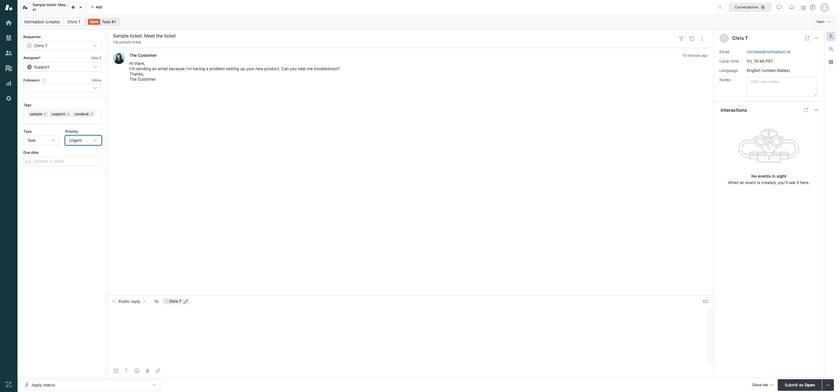 Task type: describe. For each thing, give the bounding box(es) containing it.
notrealbut (create)
[[24, 19, 60, 24]]

2 i'm from the left
[[186, 66, 192, 71]]

apply macro
[[31, 383, 55, 388]]

task for task #1
[[102, 19, 111, 24]]

1 vertical spatial sample
[[30, 112, 42, 116]]

fri, 15:46 pst
[[748, 58, 774, 63]]

due date
[[23, 150, 39, 155]]

interactions
[[721, 107, 748, 113]]

1 horizontal spatial open
[[805, 383, 816, 388]]

chris inside the requester "element"
[[34, 43, 44, 48]]

add
[[96, 5, 102, 9]]

user image
[[724, 37, 726, 40]]

you'll
[[779, 180, 789, 185]]

followers
[[23, 78, 40, 82]]

main element
[[0, 0, 17, 392]]

requester element
[[23, 41, 101, 51]]

ago
[[702, 53, 708, 58]]

sample ticket: meet the ticket #1
[[33, 3, 84, 12]]

avatar image
[[113, 53, 125, 64]]

notes
[[720, 77, 731, 82]]

1 horizontal spatial ticket
[[132, 40, 141, 44]]

next
[[818, 20, 825, 24]]

t right user icon
[[746, 36, 749, 41]]

having
[[193, 66, 205, 71]]

events image
[[690, 36, 695, 41]]

no events in sight when an event is created, you'll see it here.
[[729, 174, 811, 185]]

add button
[[87, 0, 106, 14]]

chris t right user icon
[[733, 36, 749, 41]]

setting
[[226, 66, 239, 71]]

15:46
[[755, 58, 765, 63]]

due
[[23, 150, 30, 155]]

there,
[[135, 61, 146, 66]]

zendesk image
[[5, 381, 13, 389]]

local
[[720, 58, 730, 63]]

minutes
[[688, 53, 701, 58]]

up
[[240, 66, 245, 71]]

add link (cmd k) image
[[156, 369, 160, 374]]

meet
[[58, 3, 67, 7]]

filter image
[[680, 36, 684, 41]]

cc button
[[704, 299, 709, 304]]

close tab
[[753, 383, 769, 387]]

here.
[[801, 180, 811, 185]]

task #1
[[102, 19, 116, 24]]

english (united states)
[[748, 68, 791, 73]]

troubleshoot?
[[314, 66, 340, 71]]

take it button
[[91, 55, 101, 61]]

hi there, i'm sending an email because i'm having a problem setting up your new product. can you help me troubleshoot? thanks, the customer
[[129, 61, 340, 82]]

chris inside chris t link
[[67, 19, 77, 24]]

remove image
[[44, 112, 47, 116]]

priority
[[65, 129, 78, 134]]

tab
[[763, 383, 769, 387]]

apps image
[[830, 60, 834, 64]]

chris t link
[[64, 18, 85, 26]]

open inside secondary element
[[90, 20, 99, 24]]

the
[[68, 3, 73, 7]]

follow
[[92, 78, 101, 83]]

me
[[307, 66, 313, 71]]

fri,
[[748, 58, 754, 63]]

1 horizontal spatial sample
[[119, 40, 131, 44]]

tabs tab list
[[17, 0, 713, 15]]

sight
[[777, 174, 787, 179]]

customers image
[[5, 49, 13, 57]]

it inside no events in sight when an event is created, you'll see it here.
[[798, 180, 800, 185]]

sample
[[33, 3, 45, 7]]

as
[[800, 383, 804, 388]]

secondary element
[[17, 16, 839, 28]]

support
[[34, 64, 49, 69]]

zendesk
[[75, 112, 89, 116]]

#1 inside secondary element
[[112, 19, 116, 24]]

via
[[113, 40, 118, 44]]

product.
[[265, 66, 281, 71]]

insert emojis image
[[135, 369, 139, 374]]

10 minutes ago text field
[[683, 53, 708, 58]]

customer inside hi there, i'm sending an email because i'm having a problem setting up your new product. can you help me troubleshoot? thanks, the customer
[[138, 77, 156, 82]]

take it
[[91, 56, 101, 60]]

support
[[52, 112, 65, 116]]

close
[[753, 383, 762, 387]]

a
[[206, 66, 209, 71]]

the customer
[[129, 53, 157, 58]]

edit user image
[[184, 300, 188, 304]]

ticket:
[[46, 3, 57, 7]]

public reply button
[[108, 296, 150, 308]]

to
[[154, 299, 159, 304]]

an inside no events in sight when an event is created, you'll see it here.
[[741, 180, 745, 185]]

t left edit user image
[[179, 299, 182, 304]]

assignee*
[[23, 56, 41, 60]]

remove image for zendesk
[[90, 112, 94, 116]]

follow button
[[92, 78, 101, 83]]

time
[[731, 58, 740, 63]]

no
[[752, 174, 758, 179]]

chris t inside the requester "element"
[[34, 43, 48, 48]]



Task type: locate. For each thing, give the bounding box(es) containing it.
#1 down sample
[[33, 7, 36, 12]]

the up hi
[[129, 53, 137, 58]]

(united
[[762, 68, 776, 73]]

format text image
[[124, 369, 129, 374]]

2 remove image from the left
[[90, 112, 94, 116]]

1 the from the top
[[129, 53, 137, 58]]

sending
[[136, 66, 151, 71]]

1 horizontal spatial it
[[798, 180, 800, 185]]

Add user notes text field
[[748, 77, 818, 97]]

sample right via
[[119, 40, 131, 44]]

remove image
[[66, 112, 70, 116], [90, 112, 94, 116]]

date
[[31, 150, 39, 155]]

task
[[102, 19, 111, 24], [27, 138, 36, 143]]

customer up there, on the left top of the page
[[138, 53, 157, 58]]

hi
[[129, 61, 133, 66]]

chris t down close icon at left top
[[67, 19, 81, 24]]

close image
[[815, 36, 820, 41]]

help
[[298, 66, 306, 71]]

0 horizontal spatial ticket
[[74, 3, 84, 7]]

info on adding followers image
[[41, 78, 46, 83]]

new
[[256, 66, 264, 71]]

t up 'support'
[[45, 43, 48, 48]]

1 horizontal spatial task
[[102, 19, 111, 24]]

i'm down hi
[[129, 66, 135, 71]]

hide composer image
[[408, 293, 413, 298]]

displays possible ticket submission types image
[[827, 383, 831, 388]]

public
[[119, 299, 130, 304]]

t down close icon at left top
[[78, 19, 81, 24]]

tab containing sample ticket: meet the ticket
[[17, 0, 87, 15]]

reporting image
[[5, 80, 13, 87]]

an inside hi there, i'm sending an email because i'm having a problem setting up your new product. can you help me troubleshoot? thanks, the customer
[[152, 66, 157, 71]]

0 vertical spatial the
[[129, 53, 137, 58]]

user image
[[723, 36, 727, 40]]

chris down the
[[67, 19, 77, 24]]

tags
[[23, 103, 31, 107]]

in
[[773, 174, 776, 179]]

macro
[[43, 383, 55, 388]]

1 horizontal spatial an
[[741, 180, 745, 185]]

chris right user icon
[[733, 36, 745, 41]]

1 vertical spatial the
[[129, 77, 137, 82]]

thanks,
[[129, 72, 144, 77]]

ticket right the
[[74, 3, 84, 7]]

close tab button
[[750, 380, 776, 392]]

views image
[[5, 34, 13, 42]]

view more details image
[[806, 36, 810, 41]]

zendesk support image
[[5, 4, 13, 11]]

open
[[90, 20, 99, 24], [805, 383, 816, 388]]

0 vertical spatial #1
[[33, 7, 36, 12]]

see
[[790, 180, 796, 185]]

1 vertical spatial an
[[741, 180, 745, 185]]

an
[[152, 66, 157, 71], [741, 180, 745, 185]]

it
[[99, 56, 101, 60], [798, 180, 800, 185]]

0 vertical spatial open
[[90, 20, 99, 24]]

remove image right zendesk
[[90, 112, 94, 116]]

is
[[758, 180, 761, 185]]

0 vertical spatial it
[[99, 56, 101, 60]]

close image
[[78, 4, 84, 10]]

0 vertical spatial task
[[102, 19, 111, 24]]

0 vertical spatial ticket
[[74, 3, 84, 7]]

10 minutes ago
[[683, 53, 708, 58]]

reply
[[131, 299, 140, 304]]

an left the email
[[152, 66, 157, 71]]

submit
[[786, 383, 799, 388]]

event
[[746, 180, 757, 185]]

chris
[[67, 19, 77, 24], [733, 36, 745, 41], [34, 43, 44, 48], [169, 299, 178, 304]]

open left task #1
[[90, 20, 99, 24]]

task down add
[[102, 19, 111, 24]]

1 vertical spatial customer
[[138, 77, 156, 82]]

type
[[23, 129, 32, 134]]

remove image for support
[[66, 112, 70, 116]]

an left event at top
[[741, 180, 745, 185]]

chris t inside secondary element
[[67, 19, 81, 24]]

created,
[[762, 180, 778, 185]]

you
[[290, 66, 297, 71]]

take
[[91, 56, 98, 60]]

zendesk products image
[[802, 6, 806, 10]]

assignee* element
[[23, 62, 101, 72]]

0 horizontal spatial task
[[27, 138, 36, 143]]

get help image
[[811, 5, 816, 10]]

1 horizontal spatial #1
[[112, 19, 116, 24]]

because
[[169, 66, 185, 71]]

#1 inside sample ticket: meet the ticket #1
[[33, 7, 36, 12]]

1 vertical spatial task
[[27, 138, 36, 143]]

task for task
[[27, 138, 36, 143]]

next button
[[814, 17, 835, 27]]

0 horizontal spatial it
[[99, 56, 101, 60]]

1 vertical spatial it
[[798, 180, 800, 185]]

christee@notrealbut.ok image
[[164, 299, 168, 304]]

customer context image
[[830, 34, 834, 39]]

the customer link
[[129, 53, 157, 58]]

organizations image
[[5, 64, 13, 72]]

sample
[[119, 40, 131, 44], [30, 112, 42, 116]]

the inside hi there, i'm sending an email because i'm having a problem setting up your new product. can you help me troubleshoot? thanks, the customer
[[129, 77, 137, 82]]

tab
[[17, 0, 87, 15]]

draft mode image
[[114, 369, 118, 374]]

sample left remove icon on the top
[[30, 112, 42, 116]]

i'm
[[129, 66, 135, 71], [186, 66, 192, 71]]

urgent button
[[65, 136, 101, 145]]

notrealbut
[[24, 19, 44, 24]]

english
[[748, 68, 761, 73]]

0 vertical spatial customer
[[138, 53, 157, 58]]

0 vertical spatial an
[[152, 66, 157, 71]]

email
[[720, 49, 730, 54]]

1 vertical spatial #1
[[112, 19, 116, 24]]

admin image
[[5, 95, 13, 102]]

chris t down requester
[[34, 43, 48, 48]]

chris t right christee@notrealbut.ok image
[[169, 299, 182, 304]]

it inside 'button'
[[99, 56, 101, 60]]

it right take
[[99, 56, 101, 60]]

#1 up via
[[112, 19, 116, 24]]

1 vertical spatial open
[[805, 383, 816, 388]]

0 horizontal spatial remove image
[[66, 112, 70, 116]]

public reply
[[119, 299, 140, 304]]

pst
[[766, 58, 774, 63]]

0 horizontal spatial sample
[[30, 112, 42, 116]]

when
[[729, 180, 740, 185]]

t inside secondary element
[[78, 19, 81, 24]]

ticket actions image
[[701, 36, 705, 41]]

2 the from the top
[[129, 77, 137, 82]]

can
[[282, 66, 289, 71]]

language
[[720, 68, 739, 73]]

task down type
[[27, 138, 36, 143]]

problem
[[210, 66, 225, 71]]

0 horizontal spatial open
[[90, 20, 99, 24]]

open right the as
[[805, 383, 816, 388]]

your
[[246, 66, 255, 71]]

0 vertical spatial sample
[[119, 40, 131, 44]]

requester
[[23, 35, 41, 39]]

notrealbut (create) button
[[20, 18, 64, 26]]

task inside secondary element
[[102, 19, 111, 24]]

button displays agent's chat status as invisible. image
[[778, 5, 782, 9]]

chris t
[[67, 19, 81, 24], [733, 36, 749, 41], [34, 43, 48, 48], [169, 299, 182, 304]]

1 vertical spatial ticket
[[132, 40, 141, 44]]

christee@notrealbut.ok
[[748, 49, 791, 54]]

the
[[129, 53, 137, 58], [129, 77, 137, 82]]

t inside "element"
[[45, 43, 48, 48]]

1 remove image from the left
[[66, 112, 70, 116]]

conversations button
[[729, 2, 772, 12]]

add attachment image
[[145, 369, 150, 374]]

task inside popup button
[[27, 138, 36, 143]]

Due date field
[[23, 157, 101, 166]]

get started image
[[5, 19, 13, 27]]

email
[[158, 66, 168, 71]]

notifications image
[[790, 5, 795, 9]]

(create)
[[45, 19, 60, 24]]

0 horizontal spatial i'm
[[129, 66, 135, 71]]

apply
[[31, 383, 42, 388]]

ticket
[[74, 3, 84, 7], [132, 40, 141, 44]]

Subject field
[[112, 32, 676, 39]]

urgent
[[69, 138, 82, 143]]

followers element
[[23, 83, 101, 93]]

remove image right support
[[66, 112, 70, 116]]

states)
[[777, 68, 791, 73]]

10
[[683, 53, 687, 58]]

local time
[[720, 58, 740, 63]]

ticket inside sample ticket: meet the ticket #1
[[74, 3, 84, 7]]

#1
[[33, 7, 36, 12], [112, 19, 116, 24]]

events
[[759, 174, 772, 179]]

ticket up the customer link
[[132, 40, 141, 44]]

task button
[[23, 136, 59, 145]]

chris down requester
[[34, 43, 44, 48]]

customer down sending
[[138, 77, 156, 82]]

0 horizontal spatial an
[[152, 66, 157, 71]]

0 horizontal spatial #1
[[33, 7, 36, 12]]

1 horizontal spatial i'm
[[186, 66, 192, 71]]

the down "thanks,"
[[129, 77, 137, 82]]

conversations
[[736, 5, 759, 9]]

1 horizontal spatial remove image
[[90, 112, 94, 116]]

it right see
[[798, 180, 800, 185]]

1 i'm from the left
[[129, 66, 135, 71]]

i'm left the having
[[186, 66, 192, 71]]

Public reply composer text field
[[110, 308, 707, 320]]

chris right christee@notrealbut.ok image
[[169, 299, 178, 304]]

cc
[[704, 299, 709, 304]]



Task type: vqa. For each thing, say whether or not it's contained in the screenshot.
organization within the Button
no



